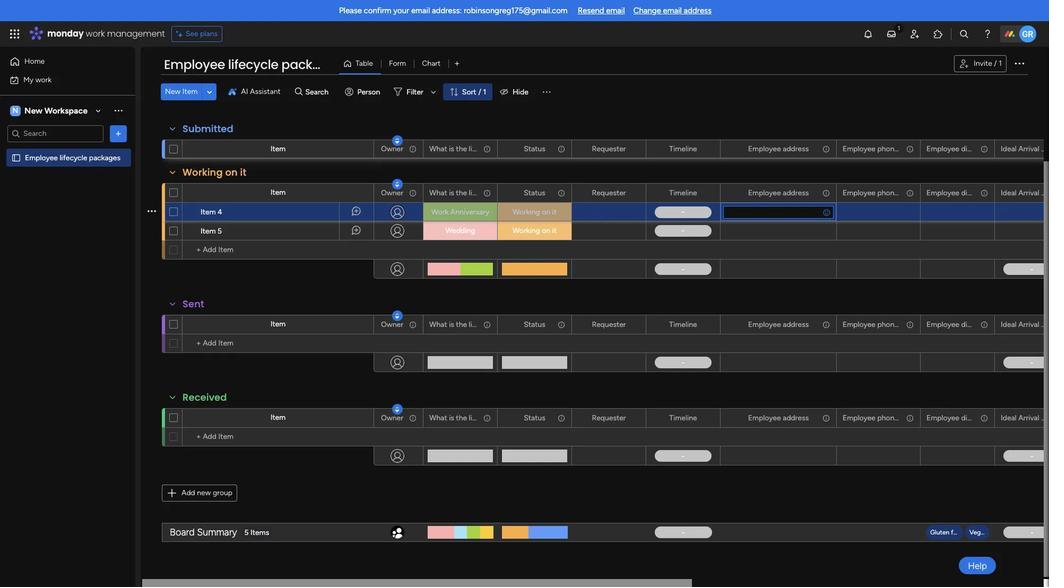 Task type: describe. For each thing, give the bounding box(es) containing it.
change
[[634, 6, 661, 15]]

change email address
[[634, 6, 712, 15]]

2 what is the life event? from the top
[[429, 188, 504, 197]]

workspace
[[44, 105, 88, 115]]

4 ideal from the top
[[1001, 413, 1017, 422]]

1 phone from the top
[[878, 144, 899, 153]]

2 employee phone number field from the top
[[840, 187, 926, 199]]

4 requester field from the top
[[590, 412, 629, 424]]

1 timeline field from the top
[[667, 143, 700, 155]]

2 ideal arrival da from the top
[[1001, 188, 1050, 197]]

2 employee address from the top
[[748, 188, 809, 197]]

email for change email address
[[663, 6, 682, 15]]

ai logo image
[[228, 88, 237, 96]]

4 employee phone number from the top
[[843, 413, 926, 422]]

workspace selection element
[[10, 104, 89, 117]]

2 what from the top
[[429, 188, 447, 197]]

public board image
[[11, 153, 21, 163]]

2 vertical spatial on
[[542, 226, 551, 235]]

4 employee dietary restriction field from the top
[[924, 412, 1021, 424]]

packages inside 'field'
[[282, 56, 343, 73]]

2 status field from the top
[[521, 187, 548, 199]]

2 event? from the top
[[481, 188, 504, 197]]

working on it inside field
[[183, 166, 246, 179]]

1 event? from the top
[[481, 144, 504, 153]]

work
[[431, 208, 449, 217]]

arrow down image
[[427, 85, 440, 98]]

sort / 1
[[462, 87, 486, 96]]

1 what is the life event? from the top
[[429, 144, 504, 153]]

help button
[[959, 557, 996, 574]]

4 owner from the top
[[381, 413, 403, 422]]

requester for first the requester field from the top of the page
[[592, 144, 626, 153]]

requester for 3rd the requester field from the bottom
[[592, 188, 626, 197]]

1 arrival from the top
[[1019, 144, 1040, 153]]

2 + add item text field from the top
[[188, 431, 369, 443]]

1 the from the top
[[456, 144, 467, 153]]

see plans
[[186, 29, 218, 38]]

2 gluten from the top
[[931, 529, 950, 536]]

employee inside 'field'
[[164, 56, 225, 73]]

my work
[[23, 75, 52, 84]]

new item
[[165, 87, 198, 96]]

work for my
[[35, 75, 52, 84]]

monday
[[47, 28, 84, 40]]

confirm
[[364, 6, 392, 15]]

3 arrival from the top
[[1019, 320, 1040, 329]]

1 employee dietary restriction field from the top
[[924, 143, 1021, 155]]

board summary
[[170, 526, 237, 538]]

requester for fourth the requester field from the top of the page
[[592, 413, 626, 422]]

1 for invite / 1
[[999, 59, 1002, 68]]

3 timeline field from the top
[[667, 319, 700, 330]]

3 the from the top
[[456, 320, 467, 329]]

please
[[339, 6, 362, 15]]

2 vertical spatial working on it
[[513, 226, 557, 235]]

3 sort desc image from the top
[[395, 406, 399, 413]]

1 gluten free from the top
[[931, 134, 963, 141]]

plans
[[200, 29, 218, 38]]

4 is from the top
[[449, 413, 454, 422]]

owner field for 2nd sort desc image
[[379, 187, 406, 199]]

employee dietary restriction for second employee dietary restriction field from the bottom of the page
[[927, 320, 1021, 329]]

item 4
[[201, 208, 222, 217]]

invite
[[974, 59, 993, 68]]

4 phone from the top
[[878, 413, 899, 422]]

timeline for second timeline field from the bottom of the page
[[670, 320, 697, 329]]

item 5
[[201, 227, 222, 236]]

4 ideal arrival da field from the top
[[999, 412, 1050, 424]]

person button
[[341, 83, 387, 100]]

3 dietary from the top
[[962, 320, 985, 329]]

3 status field from the top
[[521, 319, 548, 330]]

invite / 1
[[974, 59, 1002, 68]]

3 da from the top
[[1042, 320, 1050, 329]]

n
[[13, 106, 18, 115]]

1 status field from the top
[[521, 143, 548, 155]]

help
[[968, 560, 987, 571]]

resend email link
[[578, 6, 625, 15]]

4 the from the top
[[456, 413, 467, 422]]

filter button
[[390, 83, 440, 100]]

3 status from the top
[[524, 320, 546, 329]]

change email address link
[[634, 6, 712, 15]]

1 vertical spatial options image
[[113, 128, 124, 139]]

add new group
[[182, 488, 233, 497]]

timeline for 4th timeline field from the bottom
[[670, 144, 697, 153]]

4 restriction from the top
[[987, 413, 1021, 422]]

4 status field from the top
[[521, 412, 548, 424]]

new item button
[[161, 83, 202, 100]]

monday work management
[[47, 28, 165, 40]]

packages inside list box
[[89, 153, 121, 162]]

4 life from the top
[[469, 413, 479, 422]]

1 ideal arrival da field from the top
[[999, 143, 1050, 155]]

2 da from the top
[[1042, 188, 1050, 197]]

3 employee phone number field from the top
[[840, 319, 926, 330]]

4 what from the top
[[429, 413, 447, 422]]

3 number from the top
[[901, 320, 926, 329]]

2 the from the top
[[456, 188, 467, 197]]

2 life from the top
[[469, 188, 479, 197]]

2 gluten free from the top
[[931, 529, 963, 536]]

home
[[24, 57, 45, 66]]

1 for sort / 1
[[483, 87, 486, 96]]

2 number from the top
[[901, 188, 926, 197]]

4 ideal arrival da from the top
[[1001, 413, 1050, 422]]

0 vertical spatial options image
[[1013, 57, 1026, 69]]

3 is from the top
[[449, 320, 454, 329]]

5 items
[[245, 528, 269, 537]]

1 what is the life event? field from the top
[[427, 143, 504, 155]]

employee lifecycle packages list box
[[0, 147, 135, 310]]

anniversary
[[451, 208, 490, 217]]

4 employee address field from the top
[[746, 412, 812, 424]]

see
[[186, 29, 198, 38]]

on inside field
[[225, 166, 238, 179]]

owner field for sort desc icon
[[379, 319, 406, 330]]

timeline for 2nd timeline field from the top
[[670, 188, 697, 197]]

smile o image
[[824, 208, 831, 216]]

0 vertical spatial 5
[[218, 227, 222, 236]]

search everything image
[[959, 29, 970, 39]]

greg robinson image
[[1020, 25, 1037, 42]]

1 email from the left
[[411, 6, 430, 15]]

2 dietary from the top
[[962, 188, 985, 197]]

3 restriction from the top
[[987, 320, 1021, 329]]

work for monday
[[86, 28, 105, 40]]

address:
[[432, 6, 462, 15]]

wedding
[[446, 226, 475, 235]]

inbox image
[[887, 29, 897, 39]]

1 vegan from the top
[[970, 134, 988, 141]]

ai assistant button
[[224, 83, 285, 100]]

new for new workspace
[[24, 105, 42, 115]]

4 employee address from the top
[[748, 413, 809, 422]]

workspace options image
[[113, 105, 124, 116]]

please confirm your email address: robinsongreg175@gmail.com
[[339, 6, 568, 15]]

1 vertical spatial working on it
[[513, 208, 557, 217]]

employee dietary restriction for 1st employee dietary restriction field from the bottom of the page
[[927, 413, 1021, 422]]

/ for invite
[[995, 59, 997, 68]]

add new group button
[[162, 485, 237, 502]]

3 phone from the top
[[878, 320, 899, 329]]

notifications image
[[863, 29, 874, 39]]

chart button
[[414, 55, 449, 72]]

3 what is the life event? field from the top
[[427, 319, 504, 330]]

4 dietary from the top
[[962, 413, 985, 422]]

owner field for third sort desc image from the bottom
[[379, 143, 406, 155]]

4 arrival from the top
[[1019, 413, 1040, 422]]

2 arrival from the top
[[1019, 188, 1040, 197]]

1 dietary from the top
[[962, 144, 985, 153]]

email for resend email
[[606, 6, 625, 15]]

workspace image
[[10, 105, 21, 117]]

lifecycle inside 'field'
[[228, 56, 279, 73]]

4
[[218, 208, 222, 217]]

group
[[213, 488, 233, 497]]

1 employee phone number field from the top
[[840, 143, 926, 155]]

invite / 1 button
[[955, 55, 1007, 72]]



Task type: locate. For each thing, give the bounding box(es) containing it.
3 life from the top
[[469, 320, 479, 329]]

1 horizontal spatial /
[[995, 59, 997, 68]]

2 free from the top
[[951, 529, 963, 536]]

2 vertical spatial sort desc image
[[395, 406, 399, 413]]

angle down image
[[207, 88, 212, 96]]

timeline for fourth timeline field
[[670, 413, 697, 422]]

your
[[394, 6, 409, 15]]

working on it
[[183, 166, 246, 179], [513, 208, 557, 217], [513, 226, 557, 235]]

ideal arrival da
[[1001, 144, 1050, 153], [1001, 188, 1050, 197], [1001, 320, 1050, 329], [1001, 413, 1050, 422]]

4 what is the life event? from the top
[[429, 413, 504, 422]]

2 phone from the top
[[878, 188, 899, 197]]

4 what is the life event? field from the top
[[427, 412, 504, 424]]

3 requester from the top
[[592, 320, 626, 329]]

is
[[449, 144, 454, 153], [449, 188, 454, 197], [449, 320, 454, 329], [449, 413, 454, 422]]

form
[[389, 59, 406, 68]]

2 timeline field from the top
[[667, 187, 700, 199]]

0 vertical spatial gluten free
[[931, 134, 963, 141]]

arrival
[[1019, 144, 1040, 153], [1019, 188, 1040, 197], [1019, 320, 1040, 329], [1019, 413, 1040, 422]]

email right change
[[663, 6, 682, 15]]

1 horizontal spatial lifecycle
[[228, 56, 279, 73]]

email right resend
[[606, 6, 625, 15]]

2 sort desc image from the top
[[395, 181, 399, 188]]

4 employee phone number field from the top
[[840, 412, 926, 424]]

4 owner field from the top
[[379, 412, 406, 424]]

ai
[[241, 87, 248, 96]]

1 horizontal spatial work
[[86, 28, 105, 40]]

Search field
[[303, 84, 335, 99]]

0 vertical spatial gluten
[[931, 134, 950, 141]]

apps image
[[933, 29, 944, 39]]

Status field
[[521, 143, 548, 155], [521, 187, 548, 199], [521, 319, 548, 330], [521, 412, 548, 424]]

new right n
[[24, 105, 42, 115]]

sort
[[462, 87, 477, 96]]

new left the "angle down" icon
[[165, 87, 181, 96]]

on
[[225, 166, 238, 179], [542, 208, 551, 217], [542, 226, 551, 235]]

1 vertical spatial new
[[24, 105, 42, 115]]

da
[[1042, 144, 1050, 153], [1042, 188, 1050, 197], [1042, 320, 1050, 329], [1042, 413, 1050, 422]]

working
[[183, 166, 223, 179], [513, 208, 540, 217], [513, 226, 540, 235]]

0 vertical spatial + add item text field
[[188, 337, 369, 350]]

option
[[0, 148, 135, 150]]

0 vertical spatial 1
[[999, 59, 1002, 68]]

3 owner field from the top
[[379, 319, 406, 330]]

1 vertical spatial free
[[951, 529, 963, 536]]

0 vertical spatial working on it
[[183, 166, 246, 179]]

invite members image
[[910, 29, 921, 39]]

1 vertical spatial lifecycle
[[60, 153, 87, 162]]

0 horizontal spatial email
[[411, 6, 430, 15]]

2 employee dietary restriction field from the top
[[924, 187, 1021, 199]]

options image down "greg robinson" icon
[[1013, 57, 1026, 69]]

5 down 4
[[218, 227, 222, 236]]

column information image
[[906, 145, 915, 153], [981, 145, 989, 153], [409, 189, 417, 197], [483, 189, 492, 197], [557, 189, 566, 197], [822, 189, 831, 197], [906, 189, 915, 197], [981, 189, 989, 197], [483, 320, 492, 329], [981, 320, 989, 329], [557, 414, 566, 422], [822, 414, 831, 422], [906, 414, 915, 422]]

3 employee address from the top
[[748, 320, 809, 329]]

status
[[524, 144, 546, 153], [524, 188, 546, 197], [524, 320, 546, 329], [524, 413, 546, 422]]

1 vertical spatial vegan
[[970, 529, 988, 536]]

new
[[197, 488, 211, 497]]

new inside workspace selection element
[[24, 105, 42, 115]]

employee address
[[748, 144, 809, 153], [748, 188, 809, 197], [748, 320, 809, 329], [748, 413, 809, 422]]

3 ideal arrival da field from the top
[[999, 319, 1050, 330]]

2 restriction from the top
[[987, 188, 1021, 197]]

2 vegan from the top
[[970, 529, 988, 536]]

sent
[[183, 297, 204, 311]]

items
[[251, 528, 269, 537]]

/ for sort
[[479, 87, 482, 96]]

5
[[218, 227, 222, 236], [245, 528, 249, 537]]

1 employee address from the top
[[748, 144, 809, 153]]

1 is from the top
[[449, 144, 454, 153]]

0 vertical spatial /
[[995, 59, 997, 68]]

new workspace
[[24, 105, 88, 115]]

Sent field
[[180, 297, 207, 311]]

owner field for 1st sort desc image from the bottom
[[379, 412, 406, 424]]

employee lifecycle packages
[[164, 56, 343, 73], [25, 153, 121, 162]]

0 vertical spatial free
[[951, 134, 963, 141]]

Owner field
[[379, 143, 406, 155], [379, 187, 406, 199], [379, 319, 406, 330], [379, 412, 406, 424]]

robinsongreg175@gmail.com
[[464, 6, 568, 15]]

2 ideal from the top
[[1001, 188, 1017, 197]]

1 vertical spatial working
[[513, 208, 540, 217]]

1 horizontal spatial 5
[[245, 528, 249, 537]]

0 vertical spatial vegan
[[970, 134, 988, 141]]

/ inside "button"
[[995, 59, 997, 68]]

1 timeline from the top
[[670, 144, 697, 153]]

lifecycle up ai assistant "button"
[[228, 56, 279, 73]]

resend email
[[578, 6, 625, 15]]

employee lifecycle packages down search in workspace 'field'
[[25, 153, 121, 162]]

management
[[107, 28, 165, 40]]

number
[[901, 144, 926, 153], [901, 188, 926, 197], [901, 320, 926, 329], [901, 413, 926, 422]]

Timeline field
[[667, 143, 700, 155], [667, 187, 700, 199], [667, 319, 700, 330], [667, 412, 700, 424]]

Received field
[[180, 391, 230, 405]]

1 employee address field from the top
[[746, 143, 812, 155]]

0 horizontal spatial 1
[[483, 87, 486, 96]]

ideal
[[1001, 144, 1017, 153], [1001, 188, 1017, 197], [1001, 320, 1017, 329], [1001, 413, 1017, 422]]

0 vertical spatial work
[[86, 28, 105, 40]]

employee lifecycle packages inside list box
[[25, 153, 121, 162]]

1 horizontal spatial employee lifecycle packages
[[164, 56, 343, 73]]

1 horizontal spatial options image
[[1013, 57, 1026, 69]]

0 horizontal spatial lifecycle
[[60, 153, 87, 162]]

new inside new item button
[[165, 87, 181, 96]]

0 vertical spatial employee lifecycle packages
[[164, 56, 343, 73]]

dietary
[[962, 144, 985, 153], [962, 188, 985, 197], [962, 320, 985, 329], [962, 413, 985, 422]]

options image
[[1013, 57, 1026, 69], [113, 128, 124, 139]]

2 employee dietary restriction from the top
[[927, 188, 1021, 197]]

4 number from the top
[[901, 413, 926, 422]]

3 what from the top
[[429, 320, 447, 329]]

0 horizontal spatial new
[[24, 105, 42, 115]]

1 horizontal spatial packages
[[282, 56, 343, 73]]

1 right invite
[[999, 59, 1002, 68]]

working inside working on it field
[[183, 166, 223, 179]]

3 ideal from the top
[[1001, 320, 1017, 329]]

lifecycle inside list box
[[60, 153, 87, 162]]

1 vertical spatial /
[[479, 87, 482, 96]]

requester for 3rd the requester field from the top of the page
[[592, 320, 626, 329]]

sort desc image
[[395, 137, 399, 144], [395, 181, 399, 188], [395, 406, 399, 413]]

employee phone number
[[843, 144, 926, 153], [843, 188, 926, 197], [843, 320, 926, 329], [843, 413, 926, 422]]

1 number from the top
[[901, 144, 926, 153]]

packages
[[282, 56, 343, 73], [89, 153, 121, 162]]

1 ideal from the top
[[1001, 144, 1017, 153]]

what is the life event?
[[429, 144, 504, 153], [429, 188, 504, 197], [429, 320, 504, 329], [429, 413, 504, 422]]

my
[[23, 75, 34, 84]]

0 vertical spatial packages
[[282, 56, 343, 73]]

4 timeline from the top
[[670, 413, 697, 422]]

work right the my
[[35, 75, 52, 84]]

person
[[358, 87, 380, 96]]

0 vertical spatial it
[[240, 166, 246, 179]]

form button
[[381, 55, 414, 72]]

1 image
[[895, 22, 904, 34]]

add view image
[[455, 60, 459, 68]]

Search in workspace field
[[22, 127, 89, 140]]

1 vertical spatial 5
[[245, 528, 249, 537]]

event?
[[481, 144, 504, 153], [481, 188, 504, 197], [481, 320, 504, 329], [481, 413, 504, 422]]

email right your
[[411, 6, 430, 15]]

work inside "button"
[[35, 75, 52, 84]]

employee dietary restriction
[[927, 144, 1021, 153], [927, 188, 1021, 197], [927, 320, 1021, 329], [927, 413, 1021, 422]]

Employee lifecycle packages field
[[161, 56, 343, 74]]

3 timeline from the top
[[670, 320, 697, 329]]

address
[[684, 6, 712, 15], [783, 144, 809, 153], [783, 188, 809, 197], [783, 320, 809, 329], [783, 413, 809, 422]]

Ideal Arrival Da field
[[999, 143, 1050, 155], [999, 187, 1050, 199], [999, 319, 1050, 330], [999, 412, 1050, 424]]

add
[[182, 488, 195, 497]]

4 timeline field from the top
[[667, 412, 700, 424]]

1 vertical spatial gluten free
[[931, 529, 963, 536]]

0 horizontal spatial packages
[[89, 153, 121, 162]]

2 what is the life event? field from the top
[[427, 187, 504, 199]]

table
[[356, 59, 373, 68]]

3 employee phone number from the top
[[843, 320, 926, 329]]

received
[[183, 391, 227, 404]]

1 horizontal spatial 1
[[999, 59, 1002, 68]]

employee dietary restriction for fourth employee dietary restriction field from the bottom
[[927, 144, 1021, 153]]

3 requester field from the top
[[590, 319, 629, 330]]

assistant
[[250, 87, 281, 96]]

1 employee dietary restriction from the top
[[927, 144, 1021, 153]]

/ right "sort"
[[479, 87, 482, 96]]

owner
[[381, 144, 403, 153], [381, 188, 403, 197], [381, 320, 403, 329], [381, 413, 403, 422]]

home button
[[6, 53, 114, 70]]

0 vertical spatial working
[[183, 166, 223, 179]]

Employee address field
[[746, 143, 812, 155], [746, 187, 812, 199], [746, 319, 812, 330], [746, 412, 812, 424]]

see plans button
[[171, 26, 223, 42]]

hide
[[513, 87, 529, 96]]

help image
[[983, 29, 993, 39]]

0 vertical spatial on
[[225, 166, 238, 179]]

What is the life event? field
[[427, 143, 504, 155], [427, 187, 504, 199], [427, 319, 504, 330], [427, 412, 504, 424]]

2 employee phone number from the top
[[843, 188, 926, 197]]

Submitted field
[[180, 122, 236, 136]]

2 vertical spatial it
[[552, 226, 557, 235]]

0 horizontal spatial 5
[[218, 227, 222, 236]]

chart
[[422, 59, 441, 68]]

1 vertical spatial + add item text field
[[188, 431, 369, 443]]

email
[[411, 6, 430, 15], [606, 6, 625, 15], [663, 6, 682, 15]]

1 vertical spatial employee lifecycle packages
[[25, 153, 121, 162]]

ai assistant
[[241, 87, 281, 96]]

0 horizontal spatial /
[[479, 87, 482, 96]]

1 vertical spatial sort desc image
[[395, 181, 399, 188]]

4 employee dietary restriction from the top
[[927, 413, 1021, 422]]

Requester field
[[590, 143, 629, 155], [590, 187, 629, 199], [590, 319, 629, 330], [590, 412, 629, 424]]

2 email from the left
[[606, 6, 625, 15]]

hide button
[[496, 83, 535, 100]]

1 vertical spatial on
[[542, 208, 551, 217]]

2 is from the top
[[449, 188, 454, 197]]

1 requester from the top
[[592, 144, 626, 153]]

menu image
[[541, 87, 552, 97]]

table button
[[339, 55, 381, 72]]

gluten free
[[931, 134, 963, 141], [931, 529, 963, 536]]

filter
[[407, 87, 424, 96]]

1 vertical spatial 1
[[483, 87, 486, 96]]

resend
[[578, 6, 604, 15]]

4 da from the top
[[1042, 413, 1050, 422]]

work
[[86, 28, 105, 40], [35, 75, 52, 84]]

the
[[456, 144, 467, 153], [456, 188, 467, 197], [456, 320, 467, 329], [456, 413, 467, 422]]

3 employee dietary restriction from the top
[[927, 320, 1021, 329]]

2 owner field from the top
[[379, 187, 406, 199]]

options image down workspace options icon
[[113, 128, 124, 139]]

0 vertical spatial new
[[165, 87, 181, 96]]

1 what from the top
[[429, 144, 447, 153]]

0 horizontal spatial employee lifecycle packages
[[25, 153, 121, 162]]

Employee dietary restriction field
[[924, 143, 1021, 155], [924, 187, 1021, 199], [924, 319, 1021, 330], [924, 412, 1021, 424]]

board
[[170, 526, 195, 538]]

2 employee address field from the top
[[746, 187, 812, 199]]

3 employee dietary restriction field from the top
[[924, 319, 1021, 330]]

/
[[995, 59, 997, 68], [479, 87, 482, 96]]

4 requester from the top
[[592, 413, 626, 422]]

1 + add item text field from the top
[[188, 337, 369, 350]]

+ Add Item text field
[[188, 337, 369, 350], [188, 431, 369, 443]]

1 ideal arrival da from the top
[[1001, 144, 1050, 153]]

1 horizontal spatial email
[[606, 6, 625, 15]]

4 status from the top
[[524, 413, 546, 422]]

new for new item
[[165, 87, 181, 96]]

employee dietary restriction for second employee dietary restriction field
[[927, 188, 1021, 197]]

it
[[240, 166, 246, 179], [552, 208, 557, 217], [552, 226, 557, 235]]

1 right "sort"
[[483, 87, 486, 96]]

None field
[[724, 206, 821, 219]]

lifecycle
[[228, 56, 279, 73], [60, 153, 87, 162]]

1 gluten from the top
[[931, 134, 950, 141]]

5 left items
[[245, 528, 249, 537]]

employee
[[164, 56, 225, 73], [748, 144, 781, 153], [843, 144, 876, 153], [927, 144, 960, 153], [25, 153, 58, 162], [748, 188, 781, 197], [843, 188, 876, 197], [927, 188, 960, 197], [748, 320, 781, 329], [843, 320, 876, 329], [927, 320, 960, 329], [748, 413, 781, 422], [843, 413, 876, 422], [927, 413, 960, 422]]

work anniversary
[[431, 208, 490, 217]]

0 vertical spatial lifecycle
[[228, 56, 279, 73]]

sort desc image
[[395, 312, 399, 320]]

gluten
[[931, 134, 950, 141], [931, 529, 950, 536]]

free
[[951, 134, 963, 141], [951, 529, 963, 536]]

item inside button
[[182, 87, 198, 96]]

packages down workspace options icon
[[89, 153, 121, 162]]

phone
[[878, 144, 899, 153], [878, 188, 899, 197], [878, 320, 899, 329], [878, 413, 899, 422]]

select product image
[[10, 29, 20, 39]]

1 vertical spatial it
[[552, 208, 557, 217]]

1 da from the top
[[1042, 144, 1050, 153]]

3 owner from the top
[[381, 320, 403, 329]]

employee inside list box
[[25, 153, 58, 162]]

2 ideal arrival da field from the top
[[999, 187, 1050, 199]]

v2 search image
[[295, 86, 303, 98]]

summary
[[197, 526, 237, 538]]

3 event? from the top
[[481, 320, 504, 329]]

3 what is the life event? from the top
[[429, 320, 504, 329]]

vegan
[[970, 134, 988, 141], [970, 529, 988, 536]]

1
[[999, 59, 1002, 68], [483, 87, 486, 96]]

2 requester from the top
[[592, 188, 626, 197]]

Working on it field
[[180, 166, 249, 179]]

1 status from the top
[[524, 144, 546, 153]]

2 status from the top
[[524, 188, 546, 197]]

0 horizontal spatial work
[[35, 75, 52, 84]]

lifecycle down search in workspace 'field'
[[60, 153, 87, 162]]

2 requester field from the top
[[590, 187, 629, 199]]

2 vertical spatial working
[[513, 226, 540, 235]]

1 horizontal spatial new
[[165, 87, 181, 96]]

timeline
[[670, 144, 697, 153], [670, 188, 697, 197], [670, 320, 697, 329], [670, 413, 697, 422]]

my work button
[[6, 71, 114, 88]]

packages up search field on the left of page
[[282, 56, 343, 73]]

employee lifecycle packages inside 'field'
[[164, 56, 343, 73]]

3 ideal arrival da from the top
[[1001, 320, 1050, 329]]

1 free from the top
[[951, 134, 963, 141]]

Employee phone number field
[[840, 143, 926, 155], [840, 187, 926, 199], [840, 319, 926, 330], [840, 412, 926, 424]]

item
[[182, 87, 198, 96], [271, 144, 286, 153], [271, 188, 286, 197], [201, 208, 216, 217], [201, 227, 216, 236], [271, 320, 286, 329], [271, 413, 286, 422]]

3 employee address field from the top
[[746, 319, 812, 330]]

submitted
[[183, 122, 234, 135]]

+ Add Item text field
[[188, 244, 369, 256]]

1 vertical spatial gluten
[[931, 529, 950, 536]]

/ right invite
[[995, 59, 997, 68]]

1 sort desc image from the top
[[395, 137, 399, 144]]

it inside working on it field
[[240, 166, 246, 179]]

1 employee phone number from the top
[[843, 144, 926, 153]]

column information image
[[409, 145, 417, 153], [483, 145, 492, 153], [557, 145, 566, 153], [822, 145, 831, 153], [409, 320, 417, 329], [557, 320, 566, 329], [822, 320, 831, 329], [906, 320, 915, 329], [409, 414, 417, 422], [483, 414, 492, 422], [981, 414, 989, 422]]

work right monday
[[86, 28, 105, 40]]

1 vertical spatial packages
[[89, 153, 121, 162]]

1 restriction from the top
[[987, 144, 1021, 153]]

0 horizontal spatial options image
[[113, 128, 124, 139]]

0 vertical spatial sort desc image
[[395, 137, 399, 144]]

1 life from the top
[[469, 144, 479, 153]]

2 horizontal spatial email
[[663, 6, 682, 15]]

1 inside "button"
[[999, 59, 1002, 68]]

employee lifecycle packages up ai assistant "button"
[[164, 56, 343, 73]]

1 vertical spatial work
[[35, 75, 52, 84]]



Task type: vqa. For each thing, say whether or not it's contained in the screenshot.
IDEAL ARRIVAL DA field
yes



